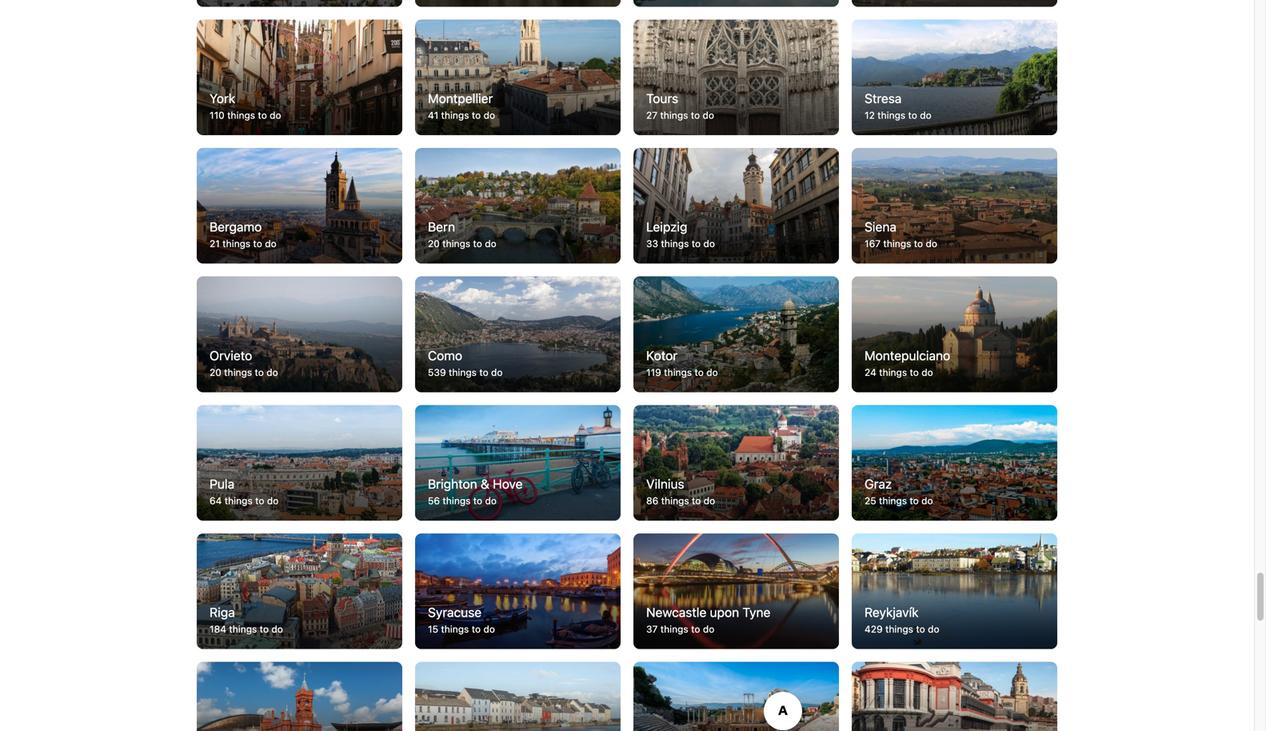 Task type: locate. For each thing, give the bounding box(es) containing it.
reykjavík
[[865, 605, 919, 620]]

things right 184
[[229, 624, 257, 635]]

things down the tours
[[661, 110, 689, 121]]

to for kotor
[[695, 367, 704, 378]]

do inside siena 167 things to do
[[926, 238, 938, 249]]

things right 110
[[227, 110, 255, 121]]

20 inside bern 20 things to do
[[428, 238, 440, 249]]

pula
[[210, 476, 235, 492]]

do for como
[[491, 367, 503, 378]]

to for bern
[[473, 238, 483, 249]]

0 horizontal spatial 20
[[210, 367, 222, 378]]

do for graz
[[922, 495, 934, 507]]

to inside york 110 things to do
[[258, 110, 267, 121]]

things inside syracuse 15 things to do
[[441, 624, 469, 635]]

things down vilnius
[[662, 495, 690, 507]]

orvieto image
[[197, 277, 403, 392]]

25
[[865, 495, 877, 507]]

things down brighton
[[443, 495, 471, 507]]

vilnius 86 things to do
[[647, 476, 716, 507]]

ravenna image
[[852, 0, 1058, 7]]

do inside syracuse 15 things to do
[[484, 624, 495, 635]]

to inside montpellier 41 things to do
[[472, 110, 481, 121]]

bern image
[[415, 148, 621, 264]]

do for bern
[[485, 238, 497, 249]]

things for stresa
[[878, 110, 906, 121]]

to
[[258, 110, 267, 121], [472, 110, 481, 121], [691, 110, 700, 121], [909, 110, 918, 121], [253, 238, 262, 249], [473, 238, 483, 249], [692, 238, 701, 249], [915, 238, 924, 249], [255, 367, 264, 378], [480, 367, 489, 378], [695, 367, 704, 378], [910, 367, 919, 378], [255, 495, 264, 507], [474, 495, 483, 507], [692, 495, 701, 507], [910, 495, 919, 507], [260, 624, 269, 635], [472, 624, 481, 635], [692, 624, 701, 635], [917, 624, 926, 635]]

orvieto
[[210, 348, 252, 363]]

0 vertical spatial 20
[[428, 238, 440, 249]]

do inside stresa 12 things to do
[[921, 110, 932, 121]]

things for reykjavík
[[886, 624, 914, 635]]

things down reykjavík
[[886, 624, 914, 635]]

do inside montpellier 41 things to do
[[484, 110, 495, 121]]

to for leipzig
[[692, 238, 701, 249]]

things right 64
[[225, 495, 253, 507]]

york
[[210, 91, 235, 106]]

86
[[647, 495, 659, 507]]

things down kotor
[[664, 367, 692, 378]]

20 for bern
[[428, 238, 440, 249]]

things down graz on the right of page
[[880, 495, 908, 507]]

newcastle upon tyne 37 things to do
[[647, 605, 771, 635]]

do inside riga 184 things to do
[[272, 624, 283, 635]]

bergamo
[[210, 219, 262, 235]]

things inside stresa 12 things to do
[[878, 110, 906, 121]]

things for montepulciano
[[880, 367, 908, 378]]

15
[[428, 624, 439, 635]]

24
[[865, 367, 877, 378]]

to inside vilnius 86 things to do
[[692, 495, 701, 507]]

do
[[270, 110, 281, 121], [484, 110, 495, 121], [703, 110, 715, 121], [921, 110, 932, 121], [265, 238, 277, 249], [485, 238, 497, 249], [704, 238, 715, 249], [926, 238, 938, 249], [267, 367, 278, 378], [491, 367, 503, 378], [707, 367, 718, 378], [922, 367, 934, 378], [267, 495, 279, 507], [485, 495, 497, 507], [704, 495, 716, 507], [922, 495, 934, 507], [272, 624, 283, 635], [484, 624, 495, 635], [703, 624, 715, 635], [928, 624, 940, 635]]

zaragoza image
[[634, 0, 840, 7]]

things inside montpellier 41 things to do
[[441, 110, 469, 121]]

to inside como 539 things to do
[[480, 367, 489, 378]]

64
[[210, 495, 222, 507]]

do inside york 110 things to do
[[270, 110, 281, 121]]

kotor
[[647, 348, 678, 363]]

do inside vilnius 86 things to do
[[704, 495, 716, 507]]

do inside "leipzig 33 things to do"
[[704, 238, 715, 249]]

do inside montepulciano 24 things to do
[[922, 367, 934, 378]]

21
[[210, 238, 220, 249]]

20
[[428, 238, 440, 249], [210, 367, 222, 378]]

bern
[[428, 219, 455, 235]]

do for vilnius
[[704, 495, 716, 507]]

33
[[647, 238, 659, 249]]

do inside como 539 things to do
[[491, 367, 503, 378]]

things inside tours 27 things to do
[[661, 110, 689, 121]]

things for vilnius
[[662, 495, 690, 507]]

things for pula
[[225, 495, 253, 507]]

syracuse
[[428, 605, 482, 620]]

1 vertical spatial 20
[[210, 367, 222, 378]]

to inside stresa 12 things to do
[[909, 110, 918, 121]]

leipzig image
[[634, 148, 840, 264]]

to inside 'kotor 119 things to do'
[[695, 367, 704, 378]]

to for vilnius
[[692, 495, 701, 507]]

things down orvieto on the top left of the page
[[224, 367, 252, 378]]

do inside 'kotor 119 things to do'
[[707, 367, 718, 378]]

things down newcastle
[[661, 624, 689, 635]]

to inside pula 64 things to do
[[255, 495, 264, 507]]

things inside "leipzig 33 things to do"
[[661, 238, 689, 249]]

do inside bergamo 21 things to do
[[265, 238, 277, 249]]

things for graz
[[880, 495, 908, 507]]

things down como
[[449, 367, 477, 378]]

things inside pula 64 things to do
[[225, 495, 253, 507]]

newcastle
[[647, 605, 707, 620]]

things inside vilnius 86 things to do
[[662, 495, 690, 507]]

to inside bern 20 things to do
[[473, 238, 483, 249]]

1 horizontal spatial 20
[[428, 238, 440, 249]]

do inside tours 27 things to do
[[703, 110, 715, 121]]

things inside montepulciano 24 things to do
[[880, 367, 908, 378]]

things down leipzig
[[661, 238, 689, 249]]

do inside pula 64 things to do
[[267, 495, 279, 507]]

539
[[428, 367, 446, 378]]

things inside riga 184 things to do
[[229, 624, 257, 635]]

do inside "newcastle upon tyne 37 things to do"
[[703, 624, 715, 635]]

do inside graz 25 things to do
[[922, 495, 934, 507]]

riga 184 things to do
[[210, 605, 283, 635]]

do for tours
[[703, 110, 715, 121]]

things for riga
[[229, 624, 257, 635]]

things for syracuse
[[441, 624, 469, 635]]

things for bergamo
[[223, 238, 251, 249]]

do for bergamo
[[265, 238, 277, 249]]

things down stresa
[[878, 110, 906, 121]]

to inside the orvieto 20 things to do
[[255, 367, 264, 378]]

things inside york 110 things to do
[[227, 110, 255, 121]]

20 down bern
[[428, 238, 440, 249]]

to for york
[[258, 110, 267, 121]]

20 down orvieto on the top left of the page
[[210, 367, 222, 378]]

to inside tours 27 things to do
[[691, 110, 700, 121]]

20 inside the orvieto 20 things to do
[[210, 367, 222, 378]]

do inside reykjavík 429 things to do
[[928, 624, 940, 635]]

york image
[[197, 20, 403, 135]]

37
[[647, 624, 658, 635]]

things
[[227, 110, 255, 121], [441, 110, 469, 121], [661, 110, 689, 121], [878, 110, 906, 121], [223, 238, 251, 249], [443, 238, 471, 249], [661, 238, 689, 249], [884, 238, 912, 249], [224, 367, 252, 378], [449, 367, 477, 378], [664, 367, 692, 378], [880, 367, 908, 378], [225, 495, 253, 507], [443, 495, 471, 507], [662, 495, 690, 507], [880, 495, 908, 507], [229, 624, 257, 635], [441, 624, 469, 635], [661, 624, 689, 635], [886, 624, 914, 635]]

do inside bern 20 things to do
[[485, 238, 497, 249]]

things inside graz 25 things to do
[[880, 495, 908, 507]]

pula 64 things to do
[[210, 476, 279, 507]]

do inside the orvieto 20 things to do
[[267, 367, 278, 378]]

things down 'siena'
[[884, 238, 912, 249]]

to inside montepulciano 24 things to do
[[910, 367, 919, 378]]

110
[[210, 110, 225, 121]]

things inside siena 167 things to do
[[884, 238, 912, 249]]

to inside siena 167 things to do
[[915, 238, 924, 249]]

20 for orvieto
[[210, 367, 222, 378]]

reykjavík image
[[852, 534, 1058, 649]]

siena image
[[852, 148, 1058, 264]]

things for montpellier
[[441, 110, 469, 121]]

graz
[[865, 476, 893, 492]]

to for orvieto
[[255, 367, 264, 378]]

tours image
[[634, 20, 840, 135]]

things inside the orvieto 20 things to do
[[224, 367, 252, 378]]

things inside como 539 things to do
[[449, 367, 477, 378]]

things down bergamo
[[223, 238, 251, 249]]

to inside "leipzig 33 things to do"
[[692, 238, 701, 249]]

things inside 'kotor 119 things to do'
[[664, 367, 692, 378]]

things down montpellier
[[441, 110, 469, 121]]

to inside bergamo 21 things to do
[[253, 238, 262, 249]]

syracuse image
[[415, 534, 621, 649]]

to inside riga 184 things to do
[[260, 624, 269, 635]]

pula image
[[197, 405, 403, 521]]

riga image
[[197, 534, 403, 649]]

tyne
[[743, 605, 771, 620]]

things for orvieto
[[224, 367, 252, 378]]

things down bern
[[443, 238, 471, 249]]

to inside graz 25 things to do
[[910, 495, 919, 507]]

things down montepulciano
[[880, 367, 908, 378]]

como
[[428, 348, 463, 363]]

orvieto 20 things to do
[[210, 348, 278, 378]]

montpellier
[[428, 91, 493, 106]]

things for york
[[227, 110, 255, 121]]

things inside bern 20 things to do
[[443, 238, 471, 249]]

bern 20 things to do
[[428, 219, 497, 249]]

tours
[[647, 91, 679, 106]]

to inside syracuse 15 things to do
[[472, 624, 481, 635]]

to inside reykjavík 429 things to do
[[917, 624, 926, 635]]

things inside bergamo 21 things to do
[[223, 238, 251, 249]]

things inside reykjavík 429 things to do
[[886, 624, 914, 635]]

things down syracuse
[[441, 624, 469, 635]]



Task type: vqa. For each thing, say whether or not it's contained in the screenshot.
things in the Tours 27 things to do
yes



Task type: describe. For each thing, give the bounding box(es) containing it.
56
[[428, 495, 440, 507]]

do inside brighton & hove 56 things to do
[[485, 495, 497, 507]]

do for kotor
[[707, 367, 718, 378]]

&
[[481, 476, 490, 492]]

syracuse 15 things to do
[[428, 605, 495, 635]]

montpellier image
[[415, 20, 621, 135]]

to for riga
[[260, 624, 269, 635]]

leipzig 33 things to do
[[647, 219, 715, 249]]

do for york
[[270, 110, 281, 121]]

do for syracuse
[[484, 624, 495, 635]]

do for riga
[[272, 624, 283, 635]]

upon
[[710, 605, 740, 620]]

to for bergamo
[[253, 238, 262, 249]]

to for reykjavík
[[917, 624, 926, 635]]

to for como
[[480, 367, 489, 378]]

to inside "newcastle upon tyne 37 things to do"
[[692, 624, 701, 635]]

montepulciano
[[865, 348, 951, 363]]

montpellier 41 things to do
[[428, 91, 495, 121]]

vilnius image
[[634, 405, 840, 521]]

galway image
[[415, 662, 621, 731]]

graz image
[[852, 405, 1058, 521]]

graz 25 things to do
[[865, 476, 934, 507]]

reykjavík 429 things to do
[[865, 605, 940, 635]]

things for bern
[[443, 238, 471, 249]]

siena
[[865, 219, 897, 235]]

newcastle upon tyne image
[[634, 534, 840, 649]]

do for stresa
[[921, 110, 932, 121]]

como 539 things to do
[[428, 348, 503, 378]]

do for pula
[[267, 495, 279, 507]]

things inside brighton & hove 56 things to do
[[443, 495, 471, 507]]

tours 27 things to do
[[647, 91, 715, 121]]

riga
[[210, 605, 235, 620]]

york 110 things to do
[[210, 91, 281, 121]]

167
[[865, 238, 881, 249]]

do for orvieto
[[267, 367, 278, 378]]

to for siena
[[915, 238, 924, 249]]

429
[[865, 624, 883, 635]]

vilnius
[[647, 476, 685, 492]]

do for reykjavík
[[928, 624, 940, 635]]

bergamo image
[[197, 148, 403, 264]]

brighton & hove 56 things to do
[[428, 476, 523, 507]]

stresa image
[[852, 20, 1058, 135]]

to for pula
[[255, 495, 264, 507]]

to for syracuse
[[472, 624, 481, 635]]

184
[[210, 624, 226, 635]]

to for stresa
[[909, 110, 918, 121]]

montepulciano image
[[852, 277, 1058, 392]]

to for montepulciano
[[910, 367, 919, 378]]

kotor 119 things to do
[[647, 348, 718, 378]]

cardiff image
[[197, 662, 403, 731]]

do for siena
[[926, 238, 938, 249]]

things for leipzig
[[661, 238, 689, 249]]

montepulciano 24 things to do
[[865, 348, 951, 378]]

things for siena
[[884, 238, 912, 249]]

brighton & hove image
[[415, 405, 621, 521]]

things for kotor
[[664, 367, 692, 378]]

do for montpellier
[[484, 110, 495, 121]]

emporio santorini image
[[197, 0, 403, 7]]

do for montepulciano
[[922, 367, 934, 378]]

hove
[[493, 476, 523, 492]]

to for tours
[[691, 110, 700, 121]]

kotor image
[[634, 277, 840, 392]]

plovdiv image
[[634, 662, 840, 731]]

como image
[[415, 277, 621, 392]]

hannover image
[[415, 0, 621, 7]]

do for leipzig
[[704, 238, 715, 249]]

stresa 12 things to do
[[865, 91, 932, 121]]

41
[[428, 110, 439, 121]]

27
[[647, 110, 658, 121]]

things for tours
[[661, 110, 689, 121]]

leipzig
[[647, 219, 688, 235]]

12
[[865, 110, 875, 121]]

bilbao image
[[852, 662, 1058, 731]]

to inside brighton & hove 56 things to do
[[474, 495, 483, 507]]

to for graz
[[910, 495, 919, 507]]

siena 167 things to do
[[865, 219, 938, 249]]

things inside "newcastle upon tyne 37 things to do"
[[661, 624, 689, 635]]

things for como
[[449, 367, 477, 378]]

to for montpellier
[[472, 110, 481, 121]]

brighton
[[428, 476, 478, 492]]

stresa
[[865, 91, 902, 106]]

119
[[647, 367, 662, 378]]

bergamo 21 things to do
[[210, 219, 277, 249]]



